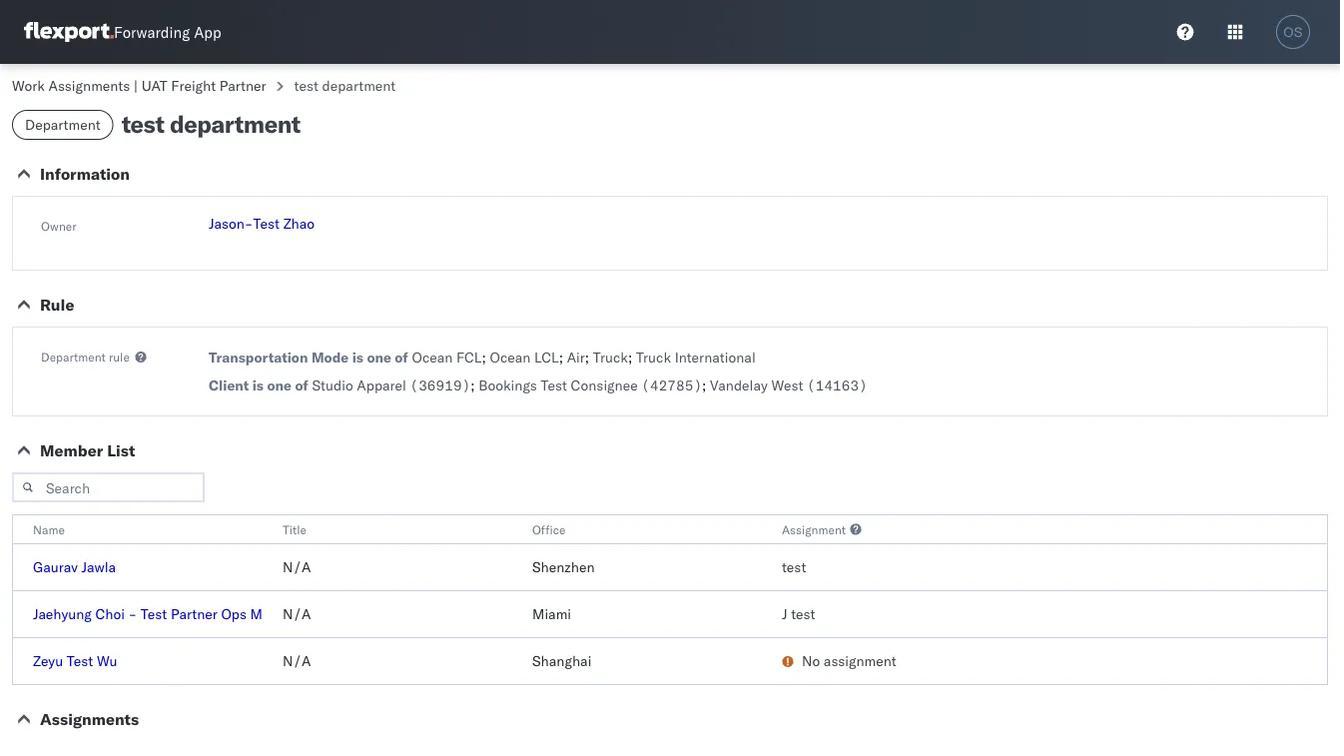 Task type: describe. For each thing, give the bounding box(es) containing it.
|
[[134, 77, 138, 94]]

vandelay
[[711, 377, 768, 394]]

forwarding app link
[[24, 22, 221, 42]]

; down fcl
[[471, 377, 475, 394]]

freight
[[171, 77, 216, 94]]

jason-
[[209, 215, 253, 232]]

bookings
[[479, 377, 537, 394]]

zeyu
[[33, 653, 63, 670]]

j test
[[782, 606, 816, 623]]

client
[[209, 377, 249, 394]]

app
[[194, 22, 221, 41]]

forwarding
[[114, 22, 190, 41]]

department for department rule
[[41, 349, 106, 364]]

gaurav jawla
[[33, 559, 116, 576]]

rule
[[109, 349, 130, 364]]

os
[[1284, 24, 1304, 39]]

jaehyung choi - test partner ops manager link
[[33, 606, 306, 623]]

miami
[[533, 606, 572, 623]]

no assignment
[[802, 653, 897, 670]]

zeyu test wu link
[[33, 653, 117, 670]]

jawla
[[82, 559, 116, 576]]

gaurav
[[33, 559, 78, 576]]

(42785)
[[642, 377, 703, 394]]

1 horizontal spatial one
[[367, 349, 392, 366]]

1 vertical spatial partner
[[171, 606, 218, 623]]

jaehyung choi - test partner ops manager
[[33, 606, 306, 623]]

ocean fcl ; ocean lcl ; air ; truck ; truck international
[[412, 349, 756, 366]]

member list
[[40, 441, 135, 461]]

list
[[107, 441, 135, 461]]

choi
[[95, 606, 125, 623]]

jason-test zhao link
[[209, 215, 315, 232]]

owner
[[41, 218, 77, 233]]

wu
[[97, 653, 117, 670]]

fcl
[[457, 349, 482, 366]]

1 horizontal spatial is
[[352, 349, 364, 366]]

zeyu test wu
[[33, 653, 117, 670]]

os button
[[1271, 9, 1317, 55]]

mode
[[312, 349, 349, 366]]

1 truck from the left
[[593, 349, 628, 366]]

2 ocean from the left
[[490, 349, 531, 366]]

1 n/a from the top
[[283, 559, 311, 576]]

work assignments | uat freight partner
[[12, 77, 266, 94]]

jason-test zhao
[[209, 215, 315, 232]]

forwarding app
[[114, 22, 221, 41]]

n/a for -
[[283, 606, 311, 623]]

transportation mode is one of
[[209, 349, 409, 366]]

shenzhen
[[533, 559, 595, 576]]

information
[[40, 164, 130, 184]]

1 horizontal spatial partner
[[220, 77, 266, 94]]

rule
[[40, 295, 74, 315]]



Task type: locate. For each thing, give the bounding box(es) containing it.
; up 'studio apparel (36919) ; bookings test consignee (42785) ; vandelay west (14163)'
[[585, 349, 590, 366]]

zhao
[[283, 215, 315, 232]]

0 vertical spatial department
[[322, 77, 396, 94]]

1 horizontal spatial truck
[[636, 349, 672, 366]]

ocean up bookings
[[490, 349, 531, 366]]

1 vertical spatial n/a
[[283, 606, 311, 623]]

test
[[253, 215, 280, 232], [541, 377, 567, 394], [141, 606, 167, 623], [67, 653, 93, 670]]

office
[[533, 522, 566, 537]]

(36919)
[[410, 377, 471, 394]]

assignments down zeyu test wu link
[[40, 709, 139, 729]]

0 horizontal spatial truck
[[593, 349, 628, 366]]

assignments left |
[[48, 77, 130, 94]]

n/a
[[283, 559, 311, 576], [283, 606, 311, 623], [283, 653, 311, 670]]

jaehyung
[[33, 606, 92, 623]]

uat
[[142, 77, 168, 94]]

west
[[772, 377, 804, 394]]

consignee
[[571, 377, 638, 394]]

shanghai
[[533, 653, 592, 670]]

work assignments | uat freight partner link
[[12, 77, 266, 94]]

1 vertical spatial test department
[[122, 109, 300, 139]]

truck up consignee
[[593, 349, 628, 366]]

;
[[482, 349, 486, 366], [559, 349, 564, 366], [585, 349, 590, 366], [628, 349, 633, 366], [471, 377, 475, 394], [703, 377, 707, 394]]

studio apparel (36919) ; bookings test consignee (42785) ; vandelay west (14163)
[[312, 377, 868, 394]]

partner
[[220, 77, 266, 94], [171, 606, 218, 623]]

department down work
[[25, 116, 101, 133]]

member
[[40, 441, 103, 461]]

department left rule
[[41, 349, 106, 364]]

3 n/a from the top
[[283, 653, 311, 670]]

1 vertical spatial department
[[170, 109, 300, 139]]

n/a down manager
[[283, 653, 311, 670]]

0 vertical spatial of
[[395, 349, 409, 366]]

test department
[[294, 77, 396, 94], [122, 109, 300, 139]]

0 horizontal spatial one
[[267, 377, 292, 394]]

apparel
[[357, 377, 407, 394]]

-
[[128, 606, 137, 623]]

international
[[675, 349, 756, 366]]

one down transportation
[[267, 377, 292, 394]]

1 vertical spatial department
[[41, 349, 106, 364]]

Search text field
[[12, 473, 205, 503]]

0 vertical spatial n/a
[[283, 559, 311, 576]]

1 horizontal spatial of
[[395, 349, 409, 366]]

0 horizontal spatial partner
[[171, 606, 218, 623]]

n/a right ops
[[283, 606, 311, 623]]

0 horizontal spatial of
[[295, 377, 309, 394]]

one
[[367, 349, 392, 366], [267, 377, 292, 394]]

0 horizontal spatial department
[[170, 109, 300, 139]]

is right mode
[[352, 349, 364, 366]]

manager
[[250, 606, 306, 623]]

one up 'apparel'
[[367, 349, 392, 366]]

1 vertical spatial one
[[267, 377, 292, 394]]

ocean up (36919)
[[412, 349, 453, 366]]

0 vertical spatial is
[[352, 349, 364, 366]]

1 vertical spatial of
[[295, 377, 309, 394]]

is down transportation
[[253, 377, 264, 394]]

truck up '(42785)'
[[636, 349, 672, 366]]

1 horizontal spatial department
[[322, 77, 396, 94]]

department rule
[[41, 349, 130, 364]]

; left the air
[[559, 349, 564, 366]]

test down lcl on the left of page
[[541, 377, 567, 394]]

of down transportation mode is one of
[[295, 377, 309, 394]]

transportation
[[209, 349, 308, 366]]

test left zhao
[[253, 215, 280, 232]]

test right -
[[141, 606, 167, 623]]

2 truck from the left
[[636, 349, 672, 366]]

1 vertical spatial is
[[253, 377, 264, 394]]

of
[[395, 349, 409, 366], [295, 377, 309, 394]]

; up consignee
[[628, 349, 633, 366]]

assignment
[[824, 653, 897, 670]]

title
[[283, 522, 307, 537]]

studio
[[312, 377, 353, 394]]

client is one of
[[209, 377, 309, 394]]

n/a for wu
[[283, 653, 311, 670]]

0 horizontal spatial is
[[253, 377, 264, 394]]

0 horizontal spatial ocean
[[412, 349, 453, 366]]

ops
[[221, 606, 247, 623]]

lcl
[[535, 349, 559, 366]]

test left wu
[[67, 653, 93, 670]]

2 vertical spatial n/a
[[283, 653, 311, 670]]

assignments
[[48, 77, 130, 94], [40, 709, 139, 729]]

work
[[12, 77, 45, 94]]

; up bookings
[[482, 349, 486, 366]]

air
[[567, 349, 585, 366]]

1 ocean from the left
[[412, 349, 453, 366]]

partner left ops
[[171, 606, 218, 623]]

partner right freight
[[220, 77, 266, 94]]

flexport. image
[[24, 22, 114, 42]]

0 vertical spatial partner
[[220, 77, 266, 94]]

1 horizontal spatial ocean
[[490, 349, 531, 366]]

truck
[[593, 349, 628, 366], [636, 349, 672, 366]]

is
[[352, 349, 364, 366], [253, 377, 264, 394]]

1 vertical spatial assignments
[[40, 709, 139, 729]]

gaurav jawla link
[[33, 559, 116, 576]]

name
[[33, 522, 65, 537]]

0 vertical spatial assignments
[[48, 77, 130, 94]]

0 vertical spatial one
[[367, 349, 392, 366]]

no
[[802, 653, 821, 670]]

j
[[782, 606, 788, 623]]

; down international
[[703, 377, 707, 394]]

n/a down 'title'
[[283, 559, 311, 576]]

department
[[322, 77, 396, 94], [170, 109, 300, 139]]

ocean
[[412, 349, 453, 366], [490, 349, 531, 366]]

2 n/a from the top
[[283, 606, 311, 623]]

department for department
[[25, 116, 101, 133]]

0 vertical spatial department
[[25, 116, 101, 133]]

of up 'apparel'
[[395, 349, 409, 366]]

(14163)
[[807, 377, 868, 394]]

department
[[25, 116, 101, 133], [41, 349, 106, 364]]

test
[[294, 77, 319, 94], [122, 109, 164, 139], [782, 559, 807, 576], [792, 606, 816, 623]]

0 vertical spatial test department
[[294, 77, 396, 94]]

assignment
[[782, 522, 846, 537]]



Task type: vqa. For each thing, say whether or not it's contained in the screenshot.
schedule pickup from los angeles, ca
no



